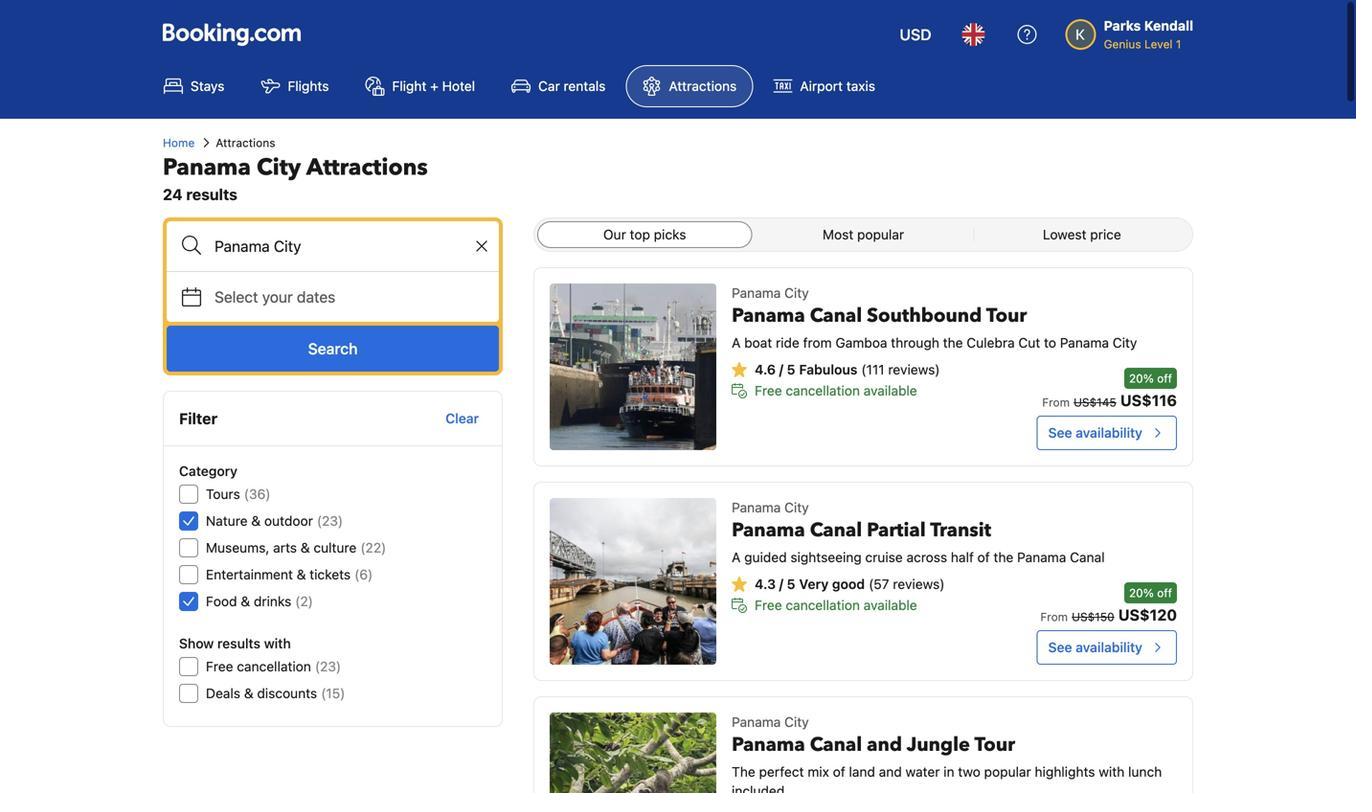 Task type: locate. For each thing, give the bounding box(es) containing it.
popular right most at the right top of the page
[[857, 227, 904, 242]]

2 20% from the top
[[1129, 586, 1154, 600]]

city up the 'sightseeing'
[[785, 500, 809, 515]]

of right the mix
[[833, 764, 846, 780]]

category
[[179, 463, 238, 479]]

reviews)
[[888, 362, 940, 377], [893, 576, 945, 592]]

our top picks
[[603, 227, 686, 242]]

deals
[[206, 685, 240, 701]]

canal inside panama city panama canal southbound tour a boat ride from gamboa through the culebra cut to panama city
[[810, 303, 862, 329]]

city up ride on the right of the page
[[785, 285, 809, 301]]

1 vertical spatial and
[[879, 764, 902, 780]]

southbound
[[867, 303, 982, 329]]

tour inside panama city panama canal southbound tour a boat ride from gamboa through the culebra cut to panama city
[[986, 303, 1027, 329]]

see availability down the us$150
[[1049, 639, 1143, 655]]

0 vertical spatial from
[[1042, 396, 1070, 409]]

1 vertical spatial 20%
[[1129, 586, 1154, 600]]

cancellation up 'deals & discounts (15)'
[[237, 659, 311, 674]]

see availability
[[1049, 425, 1143, 441], [1049, 639, 1143, 655]]

1 vertical spatial available
[[864, 597, 917, 613]]

0 vertical spatial popular
[[857, 227, 904, 242]]

5 for panama canal southbound tour
[[787, 362, 796, 377]]

0 vertical spatial free cancellation available
[[755, 383, 917, 398]]

& right food on the bottom left of page
[[241, 593, 250, 609]]

the inside panama city panama canal southbound tour a boat ride from gamboa through the culebra cut to panama city
[[943, 335, 963, 351]]

city inside panama city panama canal partial transit a guided sightseeing cruise across half of the panama canal
[[785, 500, 809, 515]]

panama canal and jungle tour image
[[550, 713, 717, 793]]

from for tour
[[1042, 396, 1070, 409]]

see availability for panama canal southbound tour
[[1049, 425, 1143, 441]]

off
[[1157, 372, 1172, 385], [1157, 586, 1172, 600]]

20% off for tour
[[1129, 372, 1172, 385]]

see for panama canal southbound tour
[[1049, 425, 1072, 441]]

2 vertical spatial free
[[206, 659, 233, 674]]

with up 'free cancellation (23)'
[[264, 636, 291, 651]]

the left culebra
[[943, 335, 963, 351]]

1 5 from the top
[[787, 362, 796, 377]]

0 vertical spatial tour
[[986, 303, 1027, 329]]

reviews) down 'across'
[[893, 576, 945, 592]]

canal for panama canal southbound tour
[[810, 303, 862, 329]]

flight
[[392, 78, 427, 94]]

parks
[[1104, 18, 1141, 34]]

see availability down us$145
[[1049, 425, 1143, 441]]

1 availability from the top
[[1076, 425, 1143, 441]]

0 vertical spatial with
[[264, 636, 291, 651]]

2 availability from the top
[[1076, 639, 1143, 655]]

city down flights link at the top left of page
[[257, 152, 301, 183]]

with
[[264, 636, 291, 651], [1099, 764, 1125, 780]]

highlights
[[1035, 764, 1095, 780]]

tour inside panama city panama canal and jungle tour the perfect mix of land and water in two popular highlights with lunch included
[[975, 732, 1015, 758]]

from inside from us$145 us$116
[[1042, 396, 1070, 409]]

1 vertical spatial 20% off
[[1129, 586, 1172, 600]]

1 vertical spatial /
[[779, 576, 784, 592]]

0 horizontal spatial the
[[943, 335, 963, 351]]

with left lunch
[[1099, 764, 1125, 780]]

off up us$116
[[1157, 372, 1172, 385]]

20% off
[[1129, 372, 1172, 385], [1129, 586, 1172, 600]]

& for outdoor
[[251, 513, 261, 529]]

home link
[[163, 134, 195, 151]]

city inside panama city attractions 24 results
[[257, 152, 301, 183]]

1 see from the top
[[1049, 425, 1072, 441]]

2 see availability from the top
[[1049, 639, 1143, 655]]

panama city attractions 24 results
[[163, 152, 428, 204]]

1 20% from the top
[[1129, 372, 1154, 385]]

city
[[257, 152, 301, 183], [785, 285, 809, 301], [1113, 335, 1137, 351], [785, 500, 809, 515], [785, 714, 809, 730]]

1 horizontal spatial of
[[978, 549, 990, 565]]

canal up the mix
[[810, 732, 862, 758]]

from
[[1042, 396, 1070, 409], [1041, 610, 1068, 624]]

flights link
[[245, 65, 345, 107]]

available down (111
[[864, 383, 917, 398]]

2 horizontal spatial attractions
[[669, 78, 737, 94]]

1 off from the top
[[1157, 372, 1172, 385]]

stays
[[191, 78, 225, 94]]

1 horizontal spatial with
[[1099, 764, 1125, 780]]

2 / from the top
[[779, 576, 784, 592]]

flights
[[288, 78, 329, 94]]

20% off up us$116
[[1129, 372, 1172, 385]]

4.3
[[755, 576, 776, 592]]

us$145
[[1074, 396, 1117, 409]]

tour
[[986, 303, 1027, 329], [975, 732, 1015, 758]]

1 available from the top
[[864, 383, 917, 398]]

through
[[891, 335, 940, 351]]

5 right 4.6
[[787, 362, 796, 377]]

1 vertical spatial see
[[1049, 639, 1072, 655]]

1 vertical spatial see availability
[[1049, 639, 1143, 655]]

0 horizontal spatial attractions
[[216, 136, 275, 149]]

our
[[603, 227, 626, 242]]

0 horizontal spatial popular
[[857, 227, 904, 242]]

canal
[[810, 303, 862, 329], [810, 517, 862, 544], [1070, 549, 1105, 565], [810, 732, 862, 758]]

see
[[1049, 425, 1072, 441], [1049, 639, 1072, 655]]

(23)
[[317, 513, 343, 529], [315, 659, 341, 674]]

1 vertical spatial attractions
[[216, 136, 275, 149]]

/ right 4.3
[[779, 576, 784, 592]]

panama city panama canal southbound tour a boat ride from gamboa through the culebra cut to panama city
[[732, 285, 1137, 351]]

free cancellation available for partial
[[755, 597, 917, 613]]

1 horizontal spatial popular
[[984, 764, 1031, 780]]

from left us$145
[[1042, 396, 1070, 409]]

1 vertical spatial popular
[[984, 764, 1031, 780]]

0 vertical spatial see
[[1049, 425, 1072, 441]]

0 vertical spatial a
[[732, 335, 741, 351]]

and right land on the bottom right
[[879, 764, 902, 780]]

see down from us$145 us$116
[[1049, 425, 1072, 441]]

1 vertical spatial the
[[994, 549, 1014, 565]]

free for panama canal partial transit
[[755, 597, 782, 613]]

0 vertical spatial availability
[[1076, 425, 1143, 441]]

20% off for transit
[[1129, 586, 1172, 600]]

free up deals
[[206, 659, 233, 674]]

kendall
[[1145, 18, 1194, 34]]

canal up 'from'
[[810, 303, 862, 329]]

1 / from the top
[[779, 362, 784, 377]]

1 vertical spatial free cancellation available
[[755, 597, 917, 613]]

available down (57 in the bottom of the page
[[864, 597, 917, 613]]

20% up the 'us$120'
[[1129, 586, 1154, 600]]

0 vertical spatial of
[[978, 549, 990, 565]]

of right half
[[978, 549, 990, 565]]

cancellation for partial
[[786, 597, 860, 613]]

booking.com image
[[163, 23, 301, 46]]

1 vertical spatial tour
[[975, 732, 1015, 758]]

results right 24
[[186, 185, 238, 204]]

2 a from the top
[[732, 549, 741, 565]]

arts
[[273, 540, 297, 556]]

0 horizontal spatial with
[[264, 636, 291, 651]]

1 vertical spatial a
[[732, 549, 741, 565]]

and up land on the bottom right
[[867, 732, 902, 758]]

& for tickets
[[297, 567, 306, 582]]

a inside panama city panama canal partial transit a guided sightseeing cruise across half of the panama canal
[[732, 549, 741, 565]]

panama canal partial transit image
[[550, 498, 717, 665]]

with inside panama city panama canal and jungle tour the perfect mix of land and water in two popular highlights with lunch included
[[1099, 764, 1125, 780]]

/ for panama canal southbound tour
[[779, 362, 784, 377]]

2 5 from the top
[[787, 576, 796, 592]]

a inside panama city panama canal southbound tour a boat ride from gamboa through the culebra cut to panama city
[[732, 335, 741, 351]]

20% for tour
[[1129, 372, 1154, 385]]

2 see from the top
[[1049, 639, 1072, 655]]

cancellation down fabulous
[[786, 383, 860, 398]]

(22)
[[360, 540, 386, 556]]

24
[[163, 185, 183, 204]]

free cancellation available down good
[[755, 597, 917, 613]]

0 vertical spatial results
[[186, 185, 238, 204]]

1 vertical spatial 5
[[787, 576, 796, 592]]

canal up the 'sightseeing'
[[810, 517, 862, 544]]

cancellation
[[786, 383, 860, 398], [786, 597, 860, 613], [237, 659, 311, 674]]

(23) up (15)
[[315, 659, 341, 674]]

1 horizontal spatial the
[[994, 549, 1014, 565]]

us$150
[[1072, 610, 1115, 624]]

1 vertical spatial (23)
[[315, 659, 341, 674]]

0 vertical spatial the
[[943, 335, 963, 351]]

available
[[864, 383, 917, 398], [864, 597, 917, 613]]

1 vertical spatial from
[[1041, 610, 1068, 624]]

2 vertical spatial attractions
[[306, 152, 428, 183]]

popular
[[857, 227, 904, 242], [984, 764, 1031, 780]]

&
[[251, 513, 261, 529], [301, 540, 310, 556], [297, 567, 306, 582], [241, 593, 250, 609], [244, 685, 253, 701]]

airport taxis
[[800, 78, 876, 94]]

0 vertical spatial off
[[1157, 372, 1172, 385]]

availability for transit
[[1076, 639, 1143, 655]]

from for transit
[[1041, 610, 1068, 624]]

boat
[[744, 335, 772, 351]]

5 left very
[[787, 576, 796, 592]]

free cancellation available down fabulous
[[755, 383, 917, 398]]

& down (36)
[[251, 513, 261, 529]]

1 vertical spatial availability
[[1076, 639, 1143, 655]]

select
[[215, 288, 258, 306]]

city up perfect
[[785, 714, 809, 730]]

0 horizontal spatial of
[[833, 764, 846, 780]]

most
[[823, 227, 854, 242]]

0 vertical spatial attractions
[[669, 78, 737, 94]]

0 vertical spatial free
[[755, 383, 782, 398]]

off up the 'us$120'
[[1157, 586, 1172, 600]]

reviews) down through
[[888, 362, 940, 377]]

/ right 4.6
[[779, 362, 784, 377]]

your account menu parks kendall genius level 1 element
[[1066, 9, 1201, 53]]

and
[[867, 732, 902, 758], [879, 764, 902, 780]]

free down 4.6
[[755, 383, 782, 398]]

1 a from the top
[[732, 335, 741, 351]]

results up 'free cancellation (23)'
[[217, 636, 261, 651]]

city for panama city panama canal southbound tour a boat ride from gamboa through the culebra cut to panama city
[[785, 285, 809, 301]]

popular right two
[[984, 764, 1031, 780]]

Where are you going? search field
[[167, 221, 499, 271]]

1 vertical spatial cancellation
[[786, 597, 860, 613]]

a left the guided
[[732, 549, 741, 565]]

0 vertical spatial cancellation
[[786, 383, 860, 398]]

(57
[[869, 576, 890, 592]]

culebra
[[967, 335, 1015, 351]]

a
[[732, 335, 741, 351], [732, 549, 741, 565]]

(111
[[862, 362, 885, 377]]

popular inside panama city panama canal and jungle tour the perfect mix of land and water in two popular highlights with lunch included
[[984, 764, 1031, 780]]

0 vertical spatial 5
[[787, 362, 796, 377]]

from left the us$150
[[1041, 610, 1068, 624]]

tour up culebra
[[986, 303, 1027, 329]]

2 free cancellation available from the top
[[755, 597, 917, 613]]

search button
[[167, 326, 499, 372]]

results
[[186, 185, 238, 204], [217, 636, 261, 651]]

availability down from us$150 us$120
[[1076, 639, 1143, 655]]

nature & outdoor (23)
[[206, 513, 343, 529]]

a for panama canal partial transit
[[732, 549, 741, 565]]

1 vertical spatial of
[[833, 764, 846, 780]]

free cancellation available
[[755, 383, 917, 398], [755, 597, 917, 613]]

0 vertical spatial available
[[864, 383, 917, 398]]

a left boat
[[732, 335, 741, 351]]

availability down from us$145 us$116
[[1076, 425, 1143, 441]]

20% off up the 'us$120'
[[1129, 586, 1172, 600]]

(23) up culture
[[317, 513, 343, 529]]

1 20% off from the top
[[1129, 372, 1172, 385]]

discounts
[[257, 685, 317, 701]]

1 horizontal spatial attractions
[[306, 152, 428, 183]]

the
[[943, 335, 963, 351], [994, 549, 1014, 565]]

4.6
[[755, 362, 776, 377]]

usd
[[900, 25, 932, 44]]

1 vertical spatial free
[[755, 597, 782, 613]]

& up (2)
[[297, 567, 306, 582]]

two
[[958, 764, 981, 780]]

2 off from the top
[[1157, 586, 1172, 600]]

home
[[163, 136, 195, 149]]

& right deals
[[244, 685, 253, 701]]

free down 4.3
[[755, 597, 782, 613]]

nature
[[206, 513, 248, 529]]

0 vertical spatial 20%
[[1129, 372, 1154, 385]]

(6)
[[355, 567, 373, 582]]

from inside from us$150 us$120
[[1041, 610, 1068, 624]]

1 free cancellation available from the top
[[755, 383, 917, 398]]

city inside panama city panama canal and jungle tour the perfect mix of land and water in two popular highlights with lunch included
[[785, 714, 809, 730]]

attractions inside "link"
[[669, 78, 737, 94]]

2 20% off from the top
[[1129, 586, 1172, 600]]

tour up two
[[975, 732, 1015, 758]]

2 available from the top
[[864, 597, 917, 613]]

drinks
[[254, 593, 291, 609]]

canal inside panama city panama canal and jungle tour the perfect mix of land and water in two popular highlights with lunch included
[[810, 732, 862, 758]]

1 vertical spatial off
[[1157, 586, 1172, 600]]

0 vertical spatial see availability
[[1049, 425, 1143, 441]]

0 vertical spatial 20% off
[[1129, 372, 1172, 385]]

clear
[[446, 410, 479, 426]]

1 see availability from the top
[[1049, 425, 1143, 441]]

20% up us$116
[[1129, 372, 1154, 385]]

cruise
[[865, 549, 903, 565]]

1 vertical spatial with
[[1099, 764, 1125, 780]]

see down the us$150
[[1049, 639, 1072, 655]]

the right half
[[994, 549, 1014, 565]]

cancellation down very
[[786, 597, 860, 613]]

0 vertical spatial /
[[779, 362, 784, 377]]

deals & discounts (15)
[[206, 685, 345, 701]]

availability
[[1076, 425, 1143, 441], [1076, 639, 1143, 655]]



Task type: vqa. For each thing, say whether or not it's contained in the screenshot.
water on the right
yes



Task type: describe. For each thing, give the bounding box(es) containing it.
panama inside panama city attractions 24 results
[[163, 152, 251, 183]]

rentals
[[564, 78, 606, 94]]

clear button
[[438, 401, 487, 436]]

0 vertical spatial (23)
[[317, 513, 343, 529]]

availability for tour
[[1076, 425, 1143, 441]]

canal for panama canal and jungle tour
[[810, 732, 862, 758]]

half
[[951, 549, 974, 565]]

cut
[[1019, 335, 1041, 351]]

canal for panama canal partial transit
[[810, 517, 862, 544]]

select your dates
[[215, 288, 336, 306]]

the inside panama city panama canal partial transit a guided sightseeing cruise across half of the panama canal
[[994, 549, 1014, 565]]

/ for panama canal partial transit
[[779, 576, 784, 592]]

tickets
[[310, 567, 351, 582]]

your
[[262, 288, 293, 306]]

culture
[[314, 540, 357, 556]]

car rentals
[[538, 78, 606, 94]]

+
[[430, 78, 439, 94]]

see for panama canal partial transit
[[1049, 639, 1072, 655]]

guided
[[744, 549, 787, 565]]

the
[[732, 764, 756, 780]]

level
[[1145, 37, 1173, 51]]

from us$150 us$120
[[1041, 606, 1177, 624]]

entertainment
[[206, 567, 293, 582]]

available for southbound
[[864, 383, 917, 398]]

stays link
[[148, 65, 241, 107]]

show results with
[[179, 636, 291, 651]]

genius
[[1104, 37, 1142, 51]]

panama city panama canal and jungle tour the perfect mix of land and water in two popular highlights with lunch included
[[732, 714, 1162, 793]]

transit
[[930, 517, 992, 544]]

city up from us$145 us$116
[[1113, 335, 1137, 351]]

museums, arts & culture (22)
[[206, 540, 386, 556]]

jungle
[[907, 732, 970, 758]]

museums,
[[206, 540, 270, 556]]

(15)
[[321, 685, 345, 701]]

outdoor
[[264, 513, 313, 529]]

free cancellation (23)
[[206, 659, 341, 674]]

sightseeing
[[791, 549, 862, 565]]

lunch
[[1129, 764, 1162, 780]]

us$120
[[1119, 606, 1177, 624]]

attractions link
[[626, 65, 753, 107]]

0 vertical spatial and
[[867, 732, 902, 758]]

good
[[832, 576, 865, 592]]

car rentals link
[[495, 65, 622, 107]]

see availability for panama canal partial transit
[[1049, 639, 1143, 655]]

price
[[1090, 227, 1121, 242]]

of inside panama city panama canal partial transit a guided sightseeing cruise across half of the panama canal
[[978, 549, 990, 565]]

mix
[[808, 764, 829, 780]]

off for tour
[[1157, 372, 1172, 385]]

panama city panama canal partial transit a guided sightseeing cruise across half of the panama canal
[[732, 500, 1105, 565]]

gamboa
[[836, 335, 887, 351]]

us$116
[[1121, 391, 1177, 410]]

taxis
[[847, 78, 876, 94]]

food & drinks (2)
[[206, 593, 313, 609]]

(2)
[[295, 593, 313, 609]]

available for partial
[[864, 597, 917, 613]]

airport taxis link
[[757, 65, 892, 107]]

& for drinks
[[241, 593, 250, 609]]

from
[[803, 335, 832, 351]]

car
[[538, 78, 560, 94]]

1
[[1176, 37, 1182, 51]]

cancellation for southbound
[[786, 383, 860, 398]]

city for panama city panama canal and jungle tour the perfect mix of land and water in two popular highlights with lunch included
[[785, 714, 809, 730]]

5 for panama canal partial transit
[[787, 576, 796, 592]]

lowest
[[1043, 227, 1087, 242]]

1 vertical spatial reviews)
[[893, 576, 945, 592]]

picks
[[654, 227, 686, 242]]

& for discounts
[[244, 685, 253, 701]]

city for panama city panama canal partial transit a guided sightseeing cruise across half of the panama canal
[[785, 500, 809, 515]]

of inside panama city panama canal and jungle tour the perfect mix of land and water in two popular highlights with lunch included
[[833, 764, 846, 780]]

fabulous
[[799, 362, 858, 377]]

usd button
[[888, 11, 943, 57]]

canal up the us$150
[[1070, 549, 1105, 565]]

tours (36)
[[206, 486, 271, 502]]

panama canal southbound tour image
[[550, 284, 717, 450]]

0 vertical spatial reviews)
[[888, 362, 940, 377]]

search
[[308, 340, 358, 358]]

flight + hotel link
[[349, 65, 492, 107]]

show
[[179, 636, 214, 651]]

land
[[849, 764, 875, 780]]

off for transit
[[1157, 586, 1172, 600]]

flight + hotel
[[392, 78, 475, 94]]

parks kendall genius level 1
[[1104, 18, 1194, 51]]

dates
[[297, 288, 336, 306]]

to
[[1044, 335, 1057, 351]]

water
[[906, 764, 940, 780]]

results inside panama city attractions 24 results
[[186, 185, 238, 204]]

in
[[944, 764, 955, 780]]

most popular
[[823, 227, 904, 242]]

lowest price
[[1043, 227, 1121, 242]]

20% for transit
[[1129, 586, 1154, 600]]

free for panama canal southbound tour
[[755, 383, 782, 398]]

2 vertical spatial cancellation
[[237, 659, 311, 674]]

& right arts
[[301, 540, 310, 556]]

city for panama city attractions 24 results
[[257, 152, 301, 183]]

hotel
[[442, 78, 475, 94]]

attractions inside panama city attractions 24 results
[[306, 152, 428, 183]]

1 vertical spatial results
[[217, 636, 261, 651]]

from us$145 us$116
[[1042, 391, 1177, 410]]

perfect
[[759, 764, 804, 780]]

food
[[206, 593, 237, 609]]

4.6 / 5 fabulous (111 reviews)
[[755, 362, 940, 377]]

airport
[[800, 78, 843, 94]]

a for panama canal southbound tour
[[732, 335, 741, 351]]

free cancellation available for southbound
[[755, 383, 917, 398]]

included
[[732, 783, 785, 793]]



